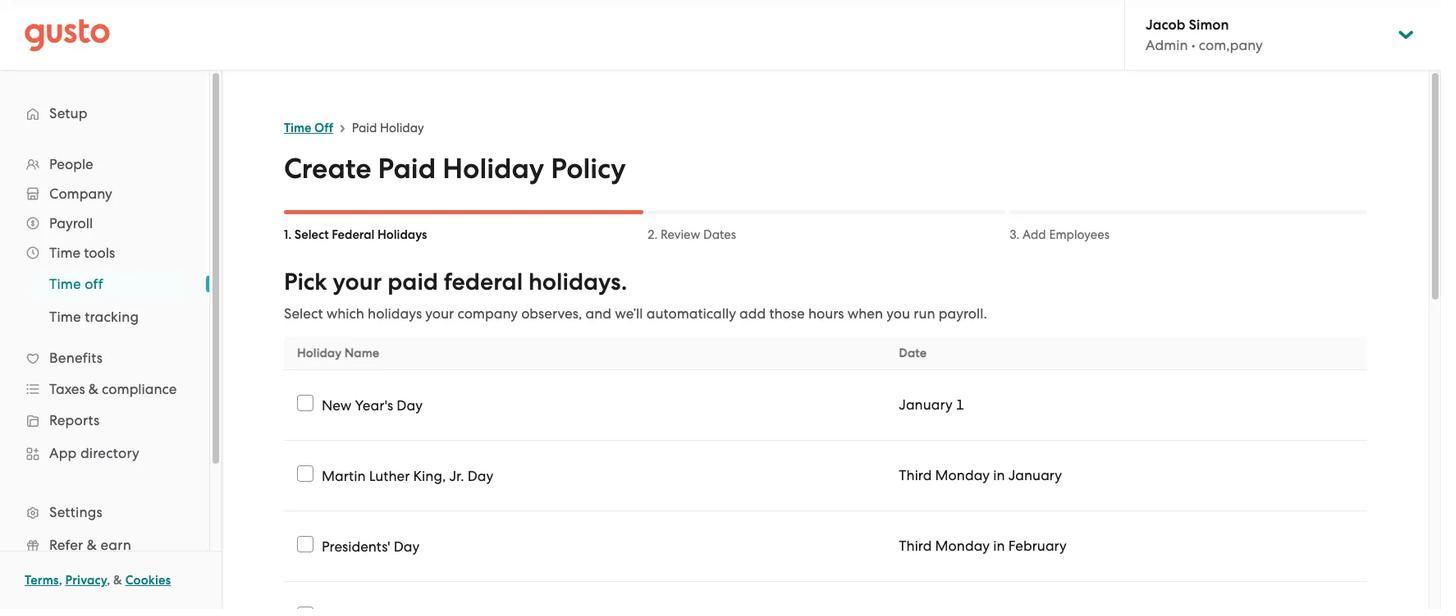 Task type: vqa. For each thing, say whether or not it's contained in the screenshot.
NOVEMBER
no



Task type: locate. For each thing, give the bounding box(es) containing it.
paid down paid holiday
[[378, 152, 436, 185]]

& right taxes
[[88, 381, 98, 397]]

1 vertical spatial &
[[87, 537, 97, 553]]

your down pick your paid federal holidays.
[[425, 305, 454, 322]]

january 1
[[899, 396, 965, 413]]

cookies button
[[125, 570, 171, 590]]

payroll button
[[16, 208, 193, 238]]

select for select which holidays your company observes, and we'll automatically add those hours when you run payroll.
[[284, 305, 323, 322]]

monday down the third monday in january
[[935, 538, 990, 554]]

2 horizontal spatial holiday
[[443, 152, 544, 185]]

jacob
[[1146, 16, 1186, 34]]

time tools
[[49, 245, 115, 261]]

0 vertical spatial third
[[899, 467, 932, 483]]

2 in from the top
[[993, 538, 1005, 554]]

0 vertical spatial paid
[[352, 121, 377, 135]]

name
[[345, 346, 379, 360]]

select which holidays your company observes, and we'll automatically add those hours when you run payroll.
[[284, 305, 987, 322]]

which
[[326, 305, 364, 322]]

setup link
[[16, 98, 193, 128]]

paid
[[388, 268, 438, 296]]

tools
[[84, 245, 115, 261]]

off
[[85, 276, 103, 292]]

0 vertical spatial monday
[[935, 467, 990, 483]]

paid right off
[[352, 121, 377, 135]]

select left federal
[[295, 227, 329, 242]]

time inside time off link
[[49, 276, 81, 292]]

0 vertical spatial in
[[993, 467, 1005, 483]]

day right presidents' on the bottom
[[394, 538, 420, 554]]

1 in from the top
[[993, 467, 1005, 483]]

terms , privacy , & cookies
[[25, 573, 171, 588]]

1 vertical spatial monday
[[935, 538, 990, 554]]

1 monday from the top
[[935, 467, 990, 483]]

in for february
[[993, 538, 1005, 554]]

time inside time tracking link
[[49, 309, 81, 325]]

2 vertical spatial holiday
[[297, 346, 342, 360]]

year's
[[355, 397, 393, 413]]

& left earn
[[87, 537, 97, 553]]

list containing time off
[[0, 268, 209, 333]]

, down refer & earn link
[[107, 573, 110, 588]]

, left privacy link
[[59, 573, 62, 588]]

january
[[899, 396, 953, 413], [1009, 467, 1062, 483]]

time inside time tools dropdown button
[[49, 245, 81, 261]]

terms
[[25, 573, 59, 588]]

1 vertical spatial paid
[[378, 152, 436, 185]]

0 horizontal spatial ,
[[59, 573, 62, 588]]

january up february
[[1009, 467, 1062, 483]]

1 vertical spatial third
[[899, 538, 932, 554]]

paid holiday
[[352, 121, 424, 135]]

third
[[899, 467, 932, 483], [899, 538, 932, 554]]

com,pany
[[1199, 37, 1263, 53]]

payroll
[[49, 215, 93, 231]]

& inside refer & earn link
[[87, 537, 97, 553]]

1 third from the top
[[899, 467, 932, 483]]

0 vertical spatial your
[[333, 268, 382, 296]]

1 horizontal spatial ,
[[107, 573, 110, 588]]

holidays.
[[528, 268, 627, 296]]

earn
[[100, 537, 131, 553]]

day right jr.
[[468, 467, 494, 484]]

february
[[1009, 538, 1067, 554]]

presidents'
[[322, 538, 390, 554]]

add
[[740, 305, 766, 322]]

monday
[[935, 467, 990, 483], [935, 538, 990, 554]]

monday down 1 at the right bottom
[[935, 467, 990, 483]]

select down pick
[[284, 305, 323, 322]]

time for time off
[[49, 276, 81, 292]]

add
[[1023, 227, 1046, 242]]

1
[[956, 396, 965, 413]]

refer & earn
[[49, 537, 131, 553]]

list
[[0, 149, 209, 609], [0, 268, 209, 333]]

1 horizontal spatial your
[[425, 305, 454, 322]]

january left 1 at the right bottom
[[899, 396, 953, 413]]

day
[[397, 397, 423, 413], [468, 467, 494, 484], [394, 538, 420, 554]]

time off
[[284, 121, 333, 135]]

2 list from the top
[[0, 268, 209, 333]]

1 horizontal spatial january
[[1009, 467, 1062, 483]]

0 horizontal spatial paid
[[352, 121, 377, 135]]

1 vertical spatial holiday
[[443, 152, 544, 185]]

holiday
[[380, 121, 424, 135], [443, 152, 544, 185], [297, 346, 342, 360]]

1 horizontal spatial holiday
[[380, 121, 424, 135]]

third monday in january
[[899, 467, 1062, 483]]

paid
[[352, 121, 377, 135], [378, 152, 436, 185]]

when
[[848, 305, 883, 322]]

policy
[[551, 152, 626, 185]]

monday for february
[[935, 538, 990, 554]]

1 vertical spatial in
[[993, 538, 1005, 554]]

reports link
[[16, 405, 193, 435]]

in up third monday in february
[[993, 467, 1005, 483]]

0 vertical spatial holiday
[[380, 121, 424, 135]]

privacy link
[[65, 573, 107, 588]]

time off link
[[30, 269, 193, 299]]

0 vertical spatial select
[[295, 227, 329, 242]]

admin
[[1146, 37, 1188, 53]]

& inside taxes & compliance dropdown button
[[88, 381, 98, 397]]

settings link
[[16, 497, 193, 527]]

2 third from the top
[[899, 538, 932, 554]]

gusto navigation element
[[0, 71, 209, 609]]

Third Monday in January checkbox
[[297, 465, 314, 482]]

your
[[333, 268, 382, 296], [425, 305, 454, 322]]

pick your paid federal holidays.
[[284, 268, 627, 296]]

your up which
[[333, 268, 382, 296]]

observes,
[[521, 305, 582, 322]]

in left february
[[993, 538, 1005, 554]]

in
[[993, 467, 1005, 483], [993, 538, 1005, 554]]

&
[[88, 381, 98, 397], [87, 537, 97, 553], [113, 573, 122, 588]]

martin luther king, jr. day
[[322, 467, 494, 484]]

•
[[1192, 37, 1196, 53]]

we'll
[[615, 305, 643, 322]]

0 vertical spatial january
[[899, 396, 953, 413]]

& left "cookies"
[[113, 573, 122, 588]]

list containing people
[[0, 149, 209, 609]]

holiday name
[[297, 346, 379, 360]]

select
[[295, 227, 329, 242], [284, 305, 323, 322]]

0 vertical spatial &
[[88, 381, 98, 397]]

1 horizontal spatial paid
[[378, 152, 436, 185]]

time tracking link
[[30, 302, 193, 332]]

off
[[314, 121, 333, 135]]

,
[[59, 573, 62, 588], [107, 573, 110, 588]]

1 vertical spatial select
[[284, 305, 323, 322]]

holidays
[[378, 227, 427, 242]]

day right the year's
[[397, 397, 423, 413]]

you
[[887, 305, 910, 322]]

2 monday from the top
[[935, 538, 990, 554]]

time
[[284, 121, 311, 135], [49, 245, 81, 261], [49, 276, 81, 292], [49, 309, 81, 325]]

2 , from the left
[[107, 573, 110, 588]]

directory
[[80, 445, 140, 461]]

refer & earn link
[[16, 530, 193, 560]]

1 list from the top
[[0, 149, 209, 609]]



Task type: describe. For each thing, give the bounding box(es) containing it.
time for time off
[[284, 121, 311, 135]]

& for earn
[[87, 537, 97, 553]]

cookies
[[125, 573, 171, 588]]

time for time tracking
[[49, 309, 81, 325]]

those
[[769, 305, 805, 322]]

time off
[[49, 276, 103, 292]]

reports
[[49, 412, 100, 428]]

2 vertical spatial day
[[394, 538, 420, 554]]

app
[[49, 445, 77, 461]]

1 vertical spatial january
[[1009, 467, 1062, 483]]

home image
[[25, 18, 110, 51]]

privacy
[[65, 573, 107, 588]]

taxes & compliance
[[49, 381, 177, 397]]

settings
[[49, 504, 103, 520]]

company
[[49, 185, 112, 202]]

refer
[[49, 537, 83, 553]]

martin
[[322, 467, 366, 484]]

1 , from the left
[[59, 573, 62, 588]]

review
[[661, 227, 700, 242]]

& for compliance
[[88, 381, 98, 397]]

third for third monday in january
[[899, 467, 932, 483]]

0 horizontal spatial january
[[899, 396, 953, 413]]

payroll.
[[939, 305, 987, 322]]

select for select federal holidays
[[295, 227, 329, 242]]

people button
[[16, 149, 193, 179]]

2 vertical spatial &
[[113, 573, 122, 588]]

company button
[[16, 179, 193, 208]]

app directory link
[[16, 438, 193, 468]]

employees
[[1049, 227, 1110, 242]]

king,
[[413, 467, 446, 484]]

terms link
[[25, 573, 59, 588]]

date
[[899, 346, 927, 360]]

1 vertical spatial your
[[425, 305, 454, 322]]

create
[[284, 152, 371, 185]]

tracking
[[85, 309, 139, 325]]

0 horizontal spatial your
[[333, 268, 382, 296]]

1 vertical spatial day
[[468, 467, 494, 484]]

federal
[[332, 227, 375, 242]]

dates
[[703, 227, 736, 242]]

app directory
[[49, 445, 140, 461]]

simon
[[1189, 16, 1229, 34]]

hours
[[808, 305, 844, 322]]

automatically
[[647, 305, 736, 322]]

compliance
[[102, 381, 177, 397]]

jr.
[[449, 467, 464, 484]]

time for time tools
[[49, 245, 81, 261]]

and
[[586, 305, 612, 322]]

time tracking
[[49, 309, 139, 325]]

company
[[457, 305, 518, 322]]

luther
[[369, 467, 410, 484]]

third for third monday in february
[[899, 538, 932, 554]]

new year's day
[[322, 397, 423, 413]]

benefits link
[[16, 343, 193, 373]]

taxes
[[49, 381, 85, 397]]

taxes & compliance button
[[16, 374, 193, 404]]

run
[[914, 305, 935, 322]]

setup
[[49, 105, 88, 121]]

people
[[49, 156, 93, 172]]

Third Monday in February checkbox
[[297, 536, 314, 552]]

time off link
[[284, 121, 333, 135]]

third monday in february
[[899, 538, 1067, 554]]

in for january
[[993, 467, 1005, 483]]

January 1 checkbox
[[297, 395, 314, 411]]

holidays
[[368, 305, 422, 322]]

review dates
[[661, 227, 736, 242]]

pick
[[284, 268, 327, 296]]

presidents' day
[[322, 538, 420, 554]]

benefits
[[49, 350, 103, 366]]

select federal holidays
[[295, 227, 427, 242]]

create paid holiday policy
[[284, 152, 626, 185]]

0 horizontal spatial holiday
[[297, 346, 342, 360]]

jacob simon admin • com,pany
[[1146, 16, 1263, 53]]

new
[[322, 397, 352, 413]]

add employees
[[1023, 227, 1110, 242]]

monday for january
[[935, 467, 990, 483]]

federal
[[444, 268, 523, 296]]

0 vertical spatial day
[[397, 397, 423, 413]]

time tools button
[[16, 238, 193, 268]]



